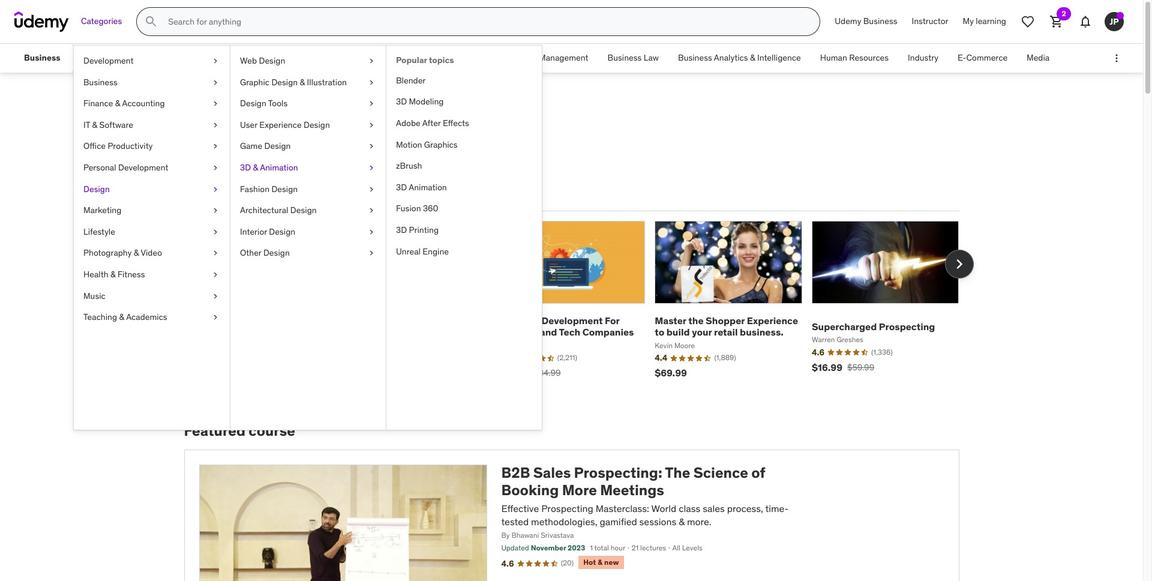 Task type: describe. For each thing, give the bounding box(es) containing it.
tech
[[559, 326, 580, 338]]

business strategy
[[362, 52, 430, 63]]

personal development
[[83, 162, 168, 173]]

intelligence
[[757, 52, 801, 63]]

adobe
[[396, 118, 421, 128]]

graphic design & illustration
[[240, 77, 347, 87]]

business left the popular
[[362, 52, 396, 63]]

submit search image
[[144, 14, 159, 29]]

user
[[240, 119, 257, 130]]

business development for startups and tech companies
[[498, 315, 634, 338]]

xsmall image for graphic design & illustration
[[367, 77, 376, 88]]

web
[[240, 55, 257, 66]]

3d for 3d printing
[[396, 224, 407, 235]]

fitness
[[118, 269, 145, 280]]

started
[[315, 153, 365, 172]]

e-
[[958, 52, 967, 63]]

jp
[[1110, 16, 1119, 27]]

more.
[[687, 516, 712, 528]]

unreal engine
[[396, 246, 449, 257]]

business development for startups and tech companies link
[[498, 315, 634, 338]]

xsmall image for health & fitness
[[211, 269, 220, 281]]

illustration
[[307, 77, 347, 87]]

xsmall image for lifestyle
[[211, 226, 220, 238]]

motion
[[396, 139, 422, 150]]

design for graphic
[[272, 77, 298, 87]]

design inside user experience design "link"
[[304, 119, 330, 130]]

web design link
[[230, 50, 386, 72]]

music
[[83, 290, 105, 301]]

jp link
[[1100, 7, 1129, 36]]

teaching
[[83, 312, 117, 322]]

marketing link
[[74, 200, 230, 221]]

my learning link
[[956, 7, 1014, 36]]

360
[[423, 203, 439, 214]]

zbrush link
[[387, 156, 542, 177]]

xsmall image for design tools
[[367, 98, 376, 110]]

xsmall image for architectural design
[[367, 205, 376, 217]]

udemy
[[835, 16, 862, 27]]

game design
[[240, 141, 291, 151]]

xsmall image for fashion design
[[367, 183, 376, 195]]

development for business
[[542, 315, 603, 327]]

strategy
[[398, 52, 430, 63]]

& right analytics on the top of page
[[750, 52, 755, 63]]

animation inside "link"
[[409, 182, 447, 193]]

graphic design & illustration link
[[230, 72, 386, 93]]

finance
[[83, 98, 113, 109]]

health & fitness
[[83, 269, 145, 280]]

0 vertical spatial courses
[[238, 101, 316, 126]]

and
[[540, 326, 557, 338]]

xsmall image for user experience design
[[367, 119, 376, 131]]

motion graphics link
[[387, 134, 542, 156]]

1 vertical spatial courses
[[184, 153, 240, 172]]

lectures
[[640, 543, 666, 552]]

sales inside "b2b sales prospecting: the science of booking more meetings effective prospecting masterclass: world class sales process, time- tested methodologies, gamified sessions & more. by bhawani srivastava"
[[533, 463, 571, 482]]

xsmall image for interior design
[[367, 226, 376, 238]]

all
[[673, 543, 681, 552]]

design for web
[[259, 55, 285, 66]]

to inside 'master the shopper experience to build your retail business.'
[[655, 326, 665, 338]]

fusion 360 link
[[387, 198, 542, 220]]

get
[[261, 153, 284, 172]]

popular topics
[[396, 55, 454, 65]]

business left the law at the top right of page
[[608, 52, 642, 63]]

health
[[83, 269, 108, 280]]

it & software
[[83, 119, 133, 130]]

design for other
[[263, 247, 290, 258]]

fashion design
[[240, 183, 298, 194]]

photography & video link
[[74, 243, 230, 264]]

21 lectures
[[632, 543, 666, 552]]

web design
[[240, 55, 285, 66]]

entrepreneurship link
[[81, 44, 166, 73]]

3d for 3d & animation
[[240, 162, 251, 173]]

xsmall image for marketing
[[211, 205, 220, 217]]

lifestyle
[[83, 226, 115, 237]]

design inside design link
[[83, 183, 110, 194]]

class
[[679, 502, 701, 514]]

& inside "b2b sales prospecting: the science of booking more meetings effective prospecting masterclass: world class sales process, time- tested methodologies, gamified sessions & more. by bhawani srivastava"
[[679, 516, 685, 528]]

xsmall image for development
[[211, 55, 220, 67]]

design inside design tools link
[[240, 98, 266, 109]]

office productivity link
[[74, 136, 230, 157]]

sessions
[[640, 516, 677, 528]]

3d modeling
[[396, 96, 444, 107]]

shopper
[[706, 315, 745, 327]]

accounting
[[122, 98, 165, 109]]

3d & animation
[[240, 162, 298, 173]]

interior design link
[[230, 221, 386, 243]]

academics
[[126, 312, 167, 322]]

fusion
[[396, 203, 421, 214]]

startups
[[498, 326, 538, 338]]

udemy business
[[835, 16, 898, 27]]

xsmall image for game design
[[367, 141, 376, 152]]

architectural design link
[[230, 200, 386, 221]]

interior
[[240, 226, 267, 237]]

3d printing
[[396, 224, 439, 235]]

xsmall image for teaching & academics
[[211, 312, 220, 323]]

popular
[[211, 189, 247, 201]]

wishlist image
[[1021, 14, 1035, 29]]

finance & accounting
[[83, 98, 165, 109]]

(20)
[[561, 558, 574, 567]]

other design
[[240, 247, 290, 258]]

fashion design link
[[230, 179, 386, 200]]

3d for 3d animation
[[396, 182, 407, 193]]

design for architectural
[[290, 205, 317, 216]]

design for interior
[[269, 226, 295, 237]]

hot & new
[[584, 558, 619, 567]]

marketing
[[83, 205, 121, 216]]

experience inside "link"
[[259, 119, 302, 130]]

supercharged
[[812, 320, 877, 332]]

lifestyle link
[[74, 221, 230, 243]]

most
[[186, 189, 209, 201]]

business law
[[608, 52, 659, 63]]

xsmall image for other design
[[367, 247, 376, 259]]

office
[[83, 141, 106, 151]]

engine
[[423, 246, 449, 257]]

master the shopper experience to build your retail business.
[[655, 315, 798, 338]]

& for 3d & animation
[[253, 162, 258, 173]]

total
[[595, 543, 609, 552]]

zbrush
[[396, 160, 422, 171]]

project
[[510, 52, 537, 63]]

business left arrow pointing to subcategory menu links image
[[24, 52, 60, 63]]

methodologies,
[[531, 516, 598, 528]]

adobe after effects link
[[387, 113, 542, 134]]



Task type: locate. For each thing, give the bounding box(es) containing it.
0 horizontal spatial sales
[[184, 101, 234, 126]]

3d down the game
[[240, 162, 251, 173]]

the
[[689, 315, 704, 327]]

xsmall image inside graphic design & illustration link
[[367, 77, 376, 88]]

health & fitness link
[[74, 264, 230, 285]]

1 management from the left
[[254, 52, 303, 63]]

business up the finance
[[83, 77, 118, 87]]

& for teaching & academics
[[119, 312, 124, 322]]

0 horizontal spatial to
[[243, 153, 258, 172]]

2023
[[568, 543, 585, 552]]

xsmall image for it & software
[[211, 119, 220, 131]]

3d for 3d modeling
[[396, 96, 407, 107]]

0 horizontal spatial management
[[254, 52, 303, 63]]

& for hot & new
[[598, 558, 603, 567]]

management link
[[244, 44, 313, 73]]

booking
[[501, 481, 559, 499]]

photography & video
[[83, 247, 162, 258]]

development inside business development for startups and tech companies
[[542, 315, 603, 327]]

meetings
[[600, 481, 664, 499]]

2 management from the left
[[539, 52, 589, 63]]

operations link
[[440, 44, 500, 73]]

xsmall image for business
[[211, 77, 220, 88]]

3d
[[396, 96, 407, 107], [240, 162, 251, 173], [396, 182, 407, 193], [396, 224, 407, 235]]

xsmall image inside "interior design" "link"
[[367, 226, 376, 238]]

0 vertical spatial to
[[243, 153, 258, 172]]

3d inside 'link'
[[240, 162, 251, 173]]

2 vertical spatial development
[[542, 315, 603, 327]]

adobe after effects
[[396, 118, 469, 128]]

xsmall image inside photography & video link
[[211, 247, 220, 259]]

3d animation link
[[387, 177, 542, 198]]

topics
[[429, 55, 454, 65]]

b2b
[[501, 463, 530, 482]]

design for game
[[264, 141, 291, 151]]

course
[[249, 422, 295, 440]]

3d inside "link"
[[396, 182, 407, 193]]

new
[[604, 558, 619, 567]]

animation up 360
[[409, 182, 447, 193]]

1 horizontal spatial experience
[[747, 315, 798, 327]]

featured course
[[184, 422, 295, 440]]

build
[[667, 326, 690, 338]]

fusion 360
[[396, 203, 439, 214]]

& right hot
[[598, 558, 603, 567]]

your
[[692, 326, 712, 338]]

design inside game design link
[[264, 141, 291, 151]]

3d animation
[[396, 182, 447, 193]]

world
[[652, 502, 677, 514]]

0 vertical spatial sales
[[184, 101, 234, 126]]

& left get
[[253, 162, 258, 173]]

my learning
[[963, 16, 1007, 27]]

other
[[240, 247, 261, 258]]

after
[[422, 118, 441, 128]]

1 horizontal spatial business link
[[74, 72, 230, 93]]

1 horizontal spatial prospecting
[[879, 320, 935, 332]]

experience inside 'master the shopper experience to build your retail business.'
[[747, 315, 798, 327]]

1 horizontal spatial management
[[539, 52, 589, 63]]

human
[[820, 52, 847, 63]]

& left video
[[134, 247, 139, 258]]

0 vertical spatial development
[[83, 55, 134, 66]]

design inside graphic design & illustration link
[[272, 77, 298, 87]]

sales
[[184, 101, 234, 126], [533, 463, 571, 482]]

xsmall image inside the it & software link
[[211, 119, 220, 131]]

3d printing link
[[387, 220, 542, 241]]

master
[[655, 315, 687, 327]]

to down the game
[[243, 153, 258, 172]]

1 vertical spatial development
[[118, 162, 168, 173]]

experience down tools
[[259, 119, 302, 130]]

& inside 'link'
[[253, 162, 258, 173]]

3d left 'printing'
[[396, 224, 407, 235]]

& right it
[[92, 119, 97, 130]]

1 horizontal spatial sales
[[533, 463, 571, 482]]

business right udemy at the right top of the page
[[864, 16, 898, 27]]

arrow pointing to subcategory menu links image
[[70, 44, 81, 73]]

prospecting inside "b2b sales prospecting: the science of booking more meetings effective prospecting masterclass: world class sales process, time- tested methodologies, gamified sessions & more. by bhawani srivastava"
[[541, 502, 593, 514]]

xsmall image inside office productivity link
[[211, 141, 220, 152]]

most popular button
[[184, 181, 249, 210]]

effects
[[443, 118, 469, 128]]

udemy image
[[14, 11, 69, 32]]

& for health & fitness
[[110, 269, 116, 280]]

xsmall image inside 3d & animation 'link'
[[367, 162, 376, 174]]

user experience design
[[240, 119, 330, 130]]

trending
[[261, 189, 302, 201]]

xsmall image
[[211, 55, 220, 67], [367, 55, 376, 67], [367, 77, 376, 88], [211, 98, 220, 110], [211, 119, 220, 131], [367, 141, 376, 152], [211, 162, 220, 174], [211, 183, 220, 195], [367, 183, 376, 195], [211, 205, 220, 217], [211, 226, 220, 238], [211, 269, 220, 281], [211, 312, 220, 323]]

next image
[[950, 254, 969, 274]]

development link
[[74, 50, 230, 72]]

0 vertical spatial animation
[[260, 162, 298, 173]]

design up architectural design
[[272, 183, 298, 194]]

november
[[531, 543, 566, 552]]

0 horizontal spatial business link
[[14, 44, 70, 73]]

xsmall image for finance & accounting
[[211, 98, 220, 110]]

design down graphic at the top of the page
[[240, 98, 266, 109]]

masterclass:
[[596, 502, 649, 514]]

& down web design link
[[300, 77, 305, 87]]

0 horizontal spatial prospecting
[[541, 502, 593, 514]]

1 horizontal spatial to
[[655, 326, 665, 338]]

business link down udemy image
[[14, 44, 70, 73]]

xsmall image for office productivity
[[211, 141, 220, 152]]

xsmall image for personal development
[[211, 162, 220, 174]]

management up graphic design & illustration
[[254, 52, 303, 63]]

instructor
[[912, 16, 949, 27]]

business.
[[740, 326, 784, 338]]

productivity
[[108, 141, 153, 151]]

business inside business development for startups and tech companies
[[498, 315, 540, 327]]

other design link
[[230, 243, 386, 264]]

xsmall image
[[211, 77, 220, 88], [367, 98, 376, 110], [367, 119, 376, 131], [211, 141, 220, 152], [367, 162, 376, 174], [367, 205, 376, 217], [367, 226, 376, 238], [211, 247, 220, 259], [367, 247, 376, 259], [211, 290, 220, 302]]

0 horizontal spatial experience
[[259, 119, 302, 130]]

courses to get you started
[[184, 153, 365, 172]]

0 horizontal spatial animation
[[260, 162, 298, 173]]

time-
[[766, 502, 789, 514]]

to left build
[[655, 326, 665, 338]]

updated november 2023
[[501, 543, 585, 552]]

carousel element
[[184, 221, 974, 394]]

management right project
[[539, 52, 589, 63]]

& right 'teaching'
[[119, 312, 124, 322]]

you have alerts image
[[1117, 12, 1124, 19]]

xsmall image inside design link
[[211, 183, 220, 195]]

xsmall image for 3d & animation
[[367, 162, 376, 174]]

1 vertical spatial to
[[655, 326, 665, 338]]

4.6
[[501, 558, 514, 569]]

xsmall image inside web design link
[[367, 55, 376, 67]]

xsmall image inside game design link
[[367, 141, 376, 152]]

most popular
[[186, 189, 247, 201]]

1 horizontal spatial animation
[[409, 182, 447, 193]]

design for fashion
[[272, 183, 298, 194]]

music link
[[74, 285, 230, 307]]

xsmall image inside other design "link"
[[367, 247, 376, 259]]

0 vertical spatial experience
[[259, 119, 302, 130]]

unreal engine link
[[387, 241, 542, 262]]

design inside fashion design link
[[272, 183, 298, 194]]

design inside other design "link"
[[263, 247, 290, 258]]

xsmall image for design
[[211, 183, 220, 195]]

animation inside 'link'
[[260, 162, 298, 173]]

communication link
[[166, 44, 244, 73]]

& for finance & accounting
[[115, 98, 120, 109]]

business law link
[[598, 44, 669, 73]]

tools
[[268, 98, 288, 109]]

supercharged prospecting link
[[812, 320, 935, 332]]

& right the finance
[[115, 98, 120, 109]]

design inside web design link
[[259, 55, 285, 66]]

blender link
[[387, 70, 542, 91]]

design inside "interior design" "link"
[[269, 226, 295, 237]]

media link
[[1017, 44, 1060, 73]]

design
[[259, 55, 285, 66], [272, 77, 298, 87], [240, 98, 266, 109], [304, 119, 330, 130], [264, 141, 291, 151], [83, 183, 110, 194], [272, 183, 298, 194], [290, 205, 317, 216], [269, 226, 295, 237], [263, 247, 290, 258]]

xsmall image inside marketing link
[[211, 205, 220, 217]]

xsmall image inside music link
[[211, 290, 220, 302]]

modeling
[[409, 96, 444, 107]]

unreal
[[396, 246, 421, 257]]

1 total hour
[[590, 543, 626, 552]]

& right the 'health' at the left top
[[110, 269, 116, 280]]

interior design
[[240, 226, 295, 237]]

communication
[[175, 52, 234, 63]]

1 vertical spatial prospecting
[[541, 502, 593, 514]]

1 vertical spatial experience
[[747, 315, 798, 327]]

xsmall image inside fashion design link
[[367, 183, 376, 195]]

design down fashion design link
[[290, 205, 317, 216]]

xsmall image for photography & video
[[211, 247, 220, 259]]

design down the personal
[[83, 183, 110, 194]]

business left analytics on the top of page
[[678, 52, 712, 63]]

sales left user
[[184, 101, 234, 126]]

of
[[752, 463, 765, 482]]

xsmall image inside "health & fitness" link
[[211, 269, 220, 281]]

sales right b2b
[[533, 463, 571, 482]]

design right web
[[259, 55, 285, 66]]

xsmall image inside 'teaching & academics' link
[[211, 312, 220, 323]]

hour
[[611, 543, 626, 552]]

more subcategory menu links image
[[1111, 52, 1123, 64]]

animation up fashion design
[[260, 162, 298, 173]]

prospecting inside carousel element
[[879, 320, 935, 332]]

e-commerce
[[958, 52, 1008, 63]]

business left and
[[498, 315, 540, 327]]

design down architectural design
[[269, 226, 295, 237]]

instructor link
[[905, 7, 956, 36]]

xsmall image inside design tools link
[[367, 98, 376, 110]]

& down the class
[[679, 516, 685, 528]]

xsmall image inside personal development link
[[211, 162, 220, 174]]

development for personal
[[118, 162, 168, 173]]

3d & animation element
[[386, 46, 542, 430]]

printing
[[409, 224, 439, 235]]

1 vertical spatial sales
[[533, 463, 571, 482]]

game design link
[[230, 136, 386, 157]]

business link up accounting at top
[[74, 72, 230, 93]]

xsmall image inside the business link
[[211, 77, 220, 88]]

shopping cart with 2 items image
[[1050, 14, 1064, 29]]

photography
[[83, 247, 132, 258]]

xsmall image inside user experience design "link"
[[367, 119, 376, 131]]

industry link
[[899, 44, 948, 73]]

3d up adobe
[[396, 96, 407, 107]]

categories
[[81, 16, 122, 27]]

2 link
[[1043, 7, 1071, 36]]

design down the interior design
[[263, 247, 290, 258]]

0 vertical spatial prospecting
[[879, 320, 935, 332]]

architectural design
[[240, 205, 317, 216]]

& for it & software
[[92, 119, 97, 130]]

xsmall image inside architectural design link
[[367, 205, 376, 217]]

design down design tools link
[[304, 119, 330, 130]]

design up tools
[[272, 77, 298, 87]]

xsmall image inside development link
[[211, 55, 220, 67]]

1 vertical spatial animation
[[409, 182, 447, 193]]

Search for anything text field
[[166, 11, 806, 32]]

xsmall image inside lifestyle link
[[211, 226, 220, 238]]

business strategy link
[[352, 44, 440, 73]]

& for photography & video
[[134, 247, 139, 258]]

levels
[[682, 543, 703, 552]]

architectural
[[240, 205, 288, 216]]

xsmall image inside finance & accounting link
[[211, 98, 220, 110]]

xsmall image for web design
[[367, 55, 376, 67]]

experience right shopper
[[747, 315, 798, 327]]

video
[[141, 247, 162, 258]]

design inside architectural design link
[[290, 205, 317, 216]]

the
[[665, 463, 691, 482]]

popular
[[396, 55, 427, 65]]

it & software link
[[74, 115, 230, 136]]

xsmall image for music
[[211, 290, 220, 302]]

teaching & academics link
[[74, 307, 230, 328]]

companies
[[583, 326, 634, 338]]

3d up fusion
[[396, 182, 407, 193]]

notifications image
[[1079, 14, 1093, 29]]

design up 'courses to get you started'
[[264, 141, 291, 151]]



Task type: vqa. For each thing, say whether or not it's contained in the screenshot.
BE to the right
no



